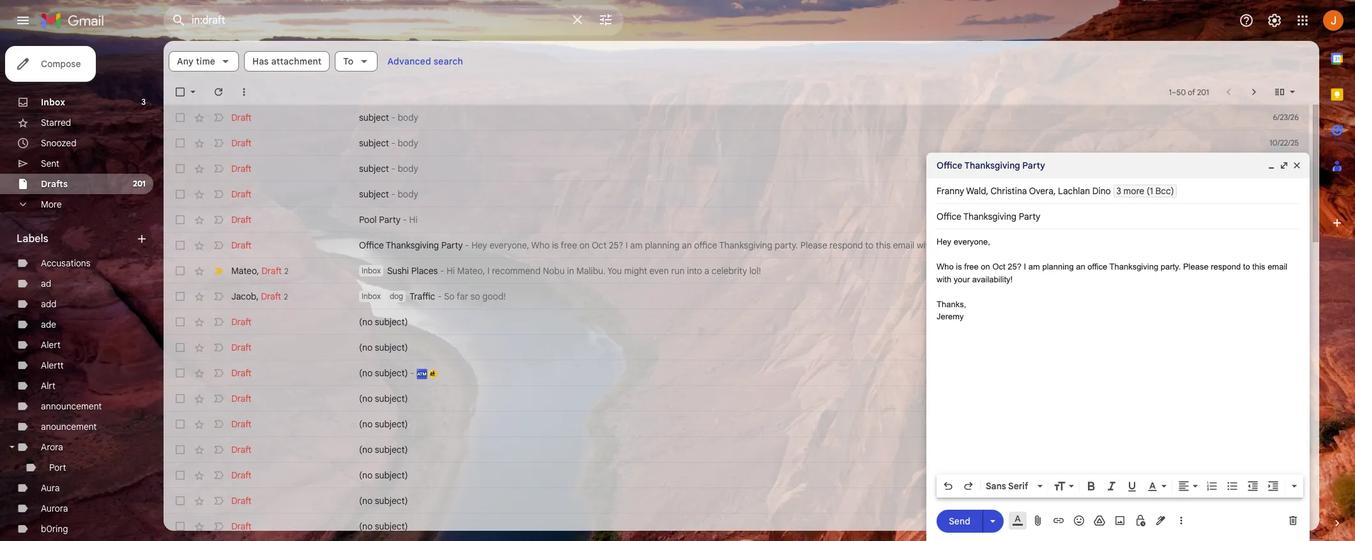 Task type: vqa. For each thing, say whether or not it's contained in the screenshot.
'am' within Who is free on Oct 25? I am planning an office Thanksgiving party. Please respond to this email with your availability!
yes



Task type: describe. For each thing, give the bounding box(es) containing it.
draft for second row from the top of the page
[[231, 137, 252, 149]]

celebrity
[[712, 265, 748, 277]]

0 vertical spatial who
[[532, 240, 550, 251]]

1 (no from the top
[[359, 316, 373, 328]]

drafts
[[41, 178, 68, 190]]

advanced search options image
[[593, 7, 619, 33]]

thanksgiving up the wald
[[965, 160, 1021, 171]]

insert files using drive image
[[1094, 515, 1107, 527]]

office thanksgiving party
[[937, 160, 1046, 171]]

0 horizontal spatial oct
[[592, 240, 607, 251]]

3 inside labels navigation
[[142, 97, 146, 107]]

50
[[1177, 87, 1187, 97]]

any time button
[[169, 51, 239, 72]]

lol!
[[750, 265, 761, 277]]

4
[[1295, 266, 1300, 276]]

(no subject) link for 12th row
[[359, 393, 1240, 405]]

dino
[[1093, 185, 1112, 197]]

arora
[[41, 442, 63, 453]]

thanks, inside message body text box
[[937, 300, 967, 309]]

numbered list ‪(⌘⇧7)‬ image
[[1206, 480, 1219, 493]]

sans serif option
[[984, 480, 1036, 493]]

(no subject) for 17th row
[[359, 521, 408, 533]]

who is free on oct 25? i am planning an office thanksgiving party. please respond to this email with your availability!
[[937, 262, 1288, 284]]

subject) for 9th row from the bottom of the page the (no subject) link
[[375, 316, 408, 328]]

nobu
[[543, 265, 565, 277]]

office thanksgiving party - hey everyone, who is free on oct 25? i am planning an office thanksgiving party. please respond to this email with your availability! thanks, jeremy
[[359, 240, 1067, 251]]

who inside who is free on oct 25? i am planning an office thanksgiving party. please respond to this email with your availability!
[[937, 262, 954, 272]]

3 sep from the top
[[1277, 522, 1290, 531]]

snoozed link
[[41, 137, 77, 149]]

, down the mateo , draft 2
[[257, 291, 259, 302]]

indent less ‪(⌘[)‬ image
[[1247, 480, 1260, 493]]

free inside who is free on oct 25? i am planning an office thanksgiving party. please respond to this email with your availability!
[[965, 262, 979, 272]]

7 (no from the top
[[359, 470, 373, 481]]

starred
[[41, 117, 71, 128]]

search mail image
[[167, 9, 191, 32]]

17 row from the top
[[164, 514, 1310, 540]]

body for 15th row from the bottom of the page
[[398, 163, 419, 175]]

close image
[[1293, 160, 1303, 171]]

party. inside row
[[775, 240, 799, 251]]

draft for 15th row from the bottom of the page
[[231, 163, 252, 175]]

is inside who is free on oct 25? i am planning an office thanksgiving party. please respond to this email with your availability!
[[957, 262, 963, 272]]

Message Body text field
[[937, 236, 1300, 471]]

even
[[650, 265, 669, 277]]

2 sep 14 from the top
[[1277, 496, 1300, 506]]

(no subject) link for 10th row from the top of the page
[[359, 341, 1240, 354]]

office thanksgiving party dialog
[[927, 153, 1311, 541]]

accusations link
[[41, 258, 91, 269]]

traffic
[[410, 291, 436, 302]]

🚸 image
[[428, 369, 438, 380]]

please inside row
[[801, 240, 828, 251]]

body for 14th row from the bottom
[[398, 189, 419, 200]]

, left lachlan
[[1054, 185, 1056, 197]]

subject) for the (no subject) link associated with 14th row from the top of the page
[[375, 444, 408, 456]]

3 subject - body from the top
[[359, 163, 419, 175]]

inbox link
[[41, 97, 65, 108]]

with inside who is free on oct 25? i am planning an office thanksgiving party. please respond to this email with your availability!
[[937, 275, 952, 284]]

has
[[253, 56, 269, 67]]

party. inside who is free on oct 25? i am planning an office thanksgiving party. please respond to this email with your availability!
[[1161, 262, 1182, 272]]

mateo , draft 2
[[231, 265, 289, 276]]

gmail image
[[41, 8, 111, 33]]

settings image
[[1268, 13, 1283, 28]]

snoozed
[[41, 137, 77, 149]]

to button
[[335, 51, 378, 72]]

please inside who is free on oct 25? i am planning an office thanksgiving party. please respond to this email with your availability!
[[1184, 262, 1209, 272]]

attachment
[[271, 56, 322, 67]]

0 horizontal spatial free
[[561, 240, 578, 251]]

jacob , draft 2
[[231, 291, 288, 302]]

on inside who is free on oct 25? i am planning an office thanksgiving party. please respond to this email with your availability!
[[982, 262, 991, 272]]

15 row from the top
[[164, 463, 1310, 488]]

pool party - hi
[[359, 214, 418, 226]]

0 vertical spatial planning
[[645, 240, 680, 251]]

3 14 from the top
[[1292, 522, 1300, 531]]

pop out image
[[1280, 160, 1290, 171]]

attach files image
[[1032, 515, 1045, 527]]

subject) for 10th row from the top of the page's the (no subject) link
[[375, 342, 408, 354]]

aura link
[[41, 483, 60, 494]]

subject) for 13th row from the top the (no subject) link
[[375, 419, 408, 430]]

draft for 10th row from the top of the page
[[231, 342, 252, 354]]

am inside who is free on oct 25? i am planning an office thanksgiving party. please respond to this email with your availability!
[[1029, 262, 1041, 272]]

9 (no from the top
[[359, 521, 373, 533]]

cell for 11th row from the top of the page
[[1264, 367, 1310, 380]]

3 row from the top
[[164, 156, 1310, 182]]

3 sep 14 from the top
[[1277, 522, 1300, 531]]

accusations
[[41, 258, 91, 269]]

sent link
[[41, 158, 59, 169]]

5 row from the top
[[164, 207, 1310, 233]]

add
[[41, 299, 57, 310]]

refresh image
[[212, 86, 225, 98]]

malibu.
[[577, 265, 606, 277]]

(no subject) for 3rd row from the bottom
[[359, 470, 408, 481]]

bold ‪(⌘b)‬ image
[[1086, 480, 1098, 493]]

places
[[411, 265, 438, 277]]

4 subject - body from the top
[[359, 189, 419, 200]]

(no subject) link for 3rd row from the bottom
[[359, 469, 1240, 482]]

office inside row
[[695, 240, 718, 251]]

cell for 9th row from the bottom of the page
[[1264, 316, 1310, 329]]

cell for fifth row from the top
[[1264, 214, 1310, 226]]

6 (no from the top
[[359, 444, 373, 456]]

inbox inside inbox sushi places - hi mateo, i recommend nobu in malibu. you might even run into a celebrity lol!
[[362, 266, 381, 276]]

thanks, inside row
[[1004, 240, 1035, 251]]

serif
[[1009, 481, 1029, 492]]

subject) for 17th row's the (no subject) link
[[375, 521, 408, 533]]

inbox inside labels navigation
[[41, 97, 65, 108]]

0 horizontal spatial party
[[379, 214, 401, 226]]

an inside who is free on oct 25? i am planning an office thanksgiving party. please respond to this email with your availability!
[[1077, 262, 1086, 272]]

any
[[177, 56, 194, 67]]

🏧 image
[[417, 369, 428, 380]]

this inside who is free on oct 25? i am planning an office thanksgiving party. please respond to this email with your availability!
[[1253, 262, 1266, 272]]

send
[[949, 516, 971, 527]]

draft for 12th row
[[231, 393, 252, 405]]

port link
[[49, 462, 66, 474]]

traffic - so far so good!
[[410, 291, 506, 302]]

subject) for 16th row from the top the (no subject) link
[[375, 495, 408, 507]]

thanksgiving up places
[[386, 240, 439, 251]]

labels navigation
[[0, 41, 164, 541]]

oct inside who is free on oct 25? i am planning an office thanksgiving party. please respond to this email with your availability!
[[993, 262, 1006, 272]]

mateo
[[231, 265, 257, 276]]

everyone, inside row
[[490, 240, 530, 251]]

alertt
[[41, 360, 64, 371]]

franny
[[937, 185, 965, 197]]

ade link
[[41, 319, 56, 331]]

b0ring
[[41, 524, 68, 535]]

your inside row
[[937, 240, 955, 251]]

2 vertical spatial inbox
[[362, 292, 381, 301]]

a
[[705, 265, 710, 277]]

6 row from the top
[[164, 233, 1310, 258]]

sep for 16th row from the top
[[1277, 496, 1290, 506]]

sans
[[986, 481, 1007, 492]]

arora link
[[41, 442, 63, 453]]

0 vertical spatial hi
[[409, 214, 418, 226]]

, left the christina on the top right of the page
[[987, 185, 989, 197]]

anouncement
[[41, 421, 97, 433]]

so
[[444, 291, 455, 302]]

3 inside office thanksgiving party dialog
[[1117, 185, 1122, 197]]

(no subject) for 14th row from the top of the page
[[359, 444, 408, 456]]

send button
[[937, 510, 983, 533]]

(no subject) link for 14th row from the top of the page
[[359, 444, 1240, 456]]

cell for row containing jacob
[[1264, 290, 1310, 303]]

undo ‪(⌘z)‬ image
[[942, 480, 955, 493]]

5 (no from the top
[[359, 419, 373, 430]]

everyone, inside message body text box
[[954, 237, 991, 247]]

b0ring link
[[41, 524, 68, 535]]

any time
[[177, 56, 215, 67]]

so
[[471, 291, 480, 302]]

0 horizontal spatial on
[[580, 240, 590, 251]]

oct 4
[[1281, 266, 1300, 276]]

add link
[[41, 299, 57, 310]]

indent more ‪(⌘])‬ image
[[1268, 480, 1281, 493]]

search
[[434, 56, 463, 67]]

draft for 16th row from the top
[[231, 495, 252, 507]]

2 for jacob
[[284, 292, 288, 301]]

email inside row
[[893, 240, 915, 251]]

overa
[[1030, 185, 1054, 197]]

aurora
[[41, 503, 68, 515]]

11/16/24
[[1273, 164, 1300, 173]]

1 sep 14 from the top
[[1277, 471, 1300, 480]]

time
[[196, 56, 215, 67]]

jeremy inside thanks, jeremy
[[937, 312, 964, 322]]

2 subject - body from the top
[[359, 137, 419, 149]]

9 row from the top
[[164, 309, 1310, 335]]

25? inside who is free on oct 25? i am planning an office thanksgiving party. please respond to this email with your availability!
[[1008, 262, 1022, 272]]

bulleted list ‪(⌘⇧8)‬ image
[[1227, 480, 1240, 493]]

an inside row
[[682, 240, 692, 251]]

mateo,
[[457, 265, 485, 277]]

25? inside row
[[609, 240, 624, 251]]

alert link
[[41, 339, 61, 351]]

dog
[[390, 292, 404, 301]]

franny wald , christina overa , lachlan dino 3 more (1 bcc)
[[937, 185, 1175, 197]]

party for office thanksgiving party - hey everyone, who is free on oct 25? i am planning an office thanksgiving party. please respond to this email with your availability! thanks, jeremy
[[442, 240, 463, 251]]

in
[[567, 265, 574, 277]]

more
[[1124, 185, 1145, 197]]

ad link
[[41, 278, 51, 290]]

office inside who is free on oct 25? i am planning an office thanksgiving party. please respond to this email with your availability!
[[1088, 262, 1108, 272]]

compose button
[[5, 46, 96, 82]]

advanced search button
[[383, 50, 469, 73]]

planning inside who is free on oct 25? i am planning an office thanksgiving party. please respond to this email with your availability!
[[1043, 262, 1074, 272]]

alert
[[41, 339, 61, 351]]

port
[[49, 462, 66, 474]]

sans serif
[[986, 481, 1029, 492]]

ade
[[41, 319, 56, 331]]

row containing mateo
[[164, 258, 1310, 284]]

office for office thanksgiving party - hey everyone, who is free on oct 25? i am planning an office thanksgiving party. please respond to this email with your availability! thanks, jeremy
[[359, 240, 384, 251]]

(1
[[1147, 185, 1154, 197]]



Task type: locate. For each thing, give the bounding box(es) containing it.
1 vertical spatial 201
[[133, 179, 146, 189]]

draft for 13th row from the top
[[231, 419, 252, 430]]

with up thanks, jeremy
[[937, 275, 952, 284]]

1 row from the top
[[164, 105, 1310, 130]]

office down subject field
[[1088, 262, 1108, 272]]

1 vertical spatial an
[[1077, 262, 1086, 272]]

more options image
[[1178, 515, 1186, 527]]

cell
[[1264, 188, 1310, 201], [1264, 214, 1310, 226], [1264, 239, 1310, 252], [1264, 290, 1310, 303], [1264, 316, 1310, 329], [1264, 341, 1310, 354], [1264, 367, 1310, 380], [1264, 393, 1310, 405], [1264, 418, 1310, 431], [1264, 444, 1310, 456]]

support image
[[1240, 13, 1255, 28]]

cell for 12th row
[[1264, 393, 1310, 405]]

hey inside row
[[472, 240, 487, 251]]

wald
[[967, 185, 987, 197]]

2 (no subject) link from the top
[[359, 341, 1240, 354]]

1 vertical spatial office
[[359, 240, 384, 251]]

-
[[392, 112, 396, 123], [392, 137, 396, 149], [392, 163, 396, 175], [392, 189, 396, 200], [403, 214, 407, 226], [465, 240, 470, 251], [440, 265, 445, 277], [438, 291, 442, 302], [408, 368, 417, 379]]

8 subject) from the top
[[375, 495, 408, 507]]

tab list
[[1320, 41, 1356, 495]]

None checkbox
[[174, 86, 187, 98], [174, 162, 187, 175], [174, 188, 187, 201], [174, 239, 187, 252], [174, 265, 187, 277], [174, 290, 187, 303], [174, 316, 187, 329], [174, 341, 187, 354], [174, 367, 187, 380], [174, 393, 187, 405], [174, 418, 187, 431], [174, 444, 187, 456], [174, 469, 187, 482], [174, 495, 187, 508], [174, 86, 187, 98], [174, 162, 187, 175], [174, 188, 187, 201], [174, 239, 187, 252], [174, 265, 187, 277], [174, 290, 187, 303], [174, 316, 187, 329], [174, 341, 187, 354], [174, 367, 187, 380], [174, 393, 187, 405], [174, 418, 187, 431], [174, 444, 187, 456], [174, 469, 187, 482], [174, 495, 187, 508]]

more send options image
[[987, 515, 1000, 528]]

subject) for 12th row the (no subject) link
[[375, 393, 408, 405]]

office up franny
[[937, 160, 963, 171]]

0 horizontal spatial 25?
[[609, 240, 624, 251]]

sep
[[1277, 471, 1290, 480], [1277, 496, 1290, 506], [1277, 522, 1290, 531]]

1 vertical spatial party.
[[1161, 262, 1182, 272]]

14
[[1292, 471, 1300, 480], [1292, 496, 1300, 506], [1292, 522, 1300, 531]]

free up in
[[561, 240, 578, 251]]

1 cell from the top
[[1264, 188, 1310, 201]]

4 cell from the top
[[1264, 290, 1310, 303]]

2 row from the top
[[164, 130, 1310, 156]]

to inside row
[[866, 240, 874, 251]]

0 horizontal spatial office
[[695, 240, 718, 251]]

office for office thanksgiving party
[[937, 160, 963, 171]]

0 horizontal spatial please
[[801, 240, 828, 251]]

inbox sushi places - hi mateo, i recommend nobu in malibu. you might even run into a celebrity lol!
[[362, 265, 761, 277]]

5 subject) from the top
[[375, 419, 408, 430]]

7 (no subject) link from the top
[[359, 495, 1240, 508]]

clear search image
[[565, 7, 591, 33]]

1 subject - body from the top
[[359, 112, 419, 123]]

office inside dialog
[[937, 160, 963, 171]]

1 horizontal spatial on
[[982, 262, 991, 272]]

1 horizontal spatial to
[[1244, 262, 1251, 272]]

1 subject) from the top
[[375, 316, 408, 328]]

office up the a
[[695, 240, 718, 251]]

2 body from the top
[[398, 137, 419, 149]]

i for with
[[1025, 262, 1027, 272]]

2 vertical spatial 14
[[1292, 522, 1300, 531]]

1 vertical spatial 2
[[284, 292, 288, 301]]

older image
[[1249, 86, 1261, 98]]

free down the hey everyone,
[[965, 262, 979, 272]]

3 subject) from the top
[[375, 368, 408, 379]]

1 (no subject) from the top
[[359, 316, 408, 328]]

free
[[561, 240, 578, 251], [965, 262, 979, 272]]

0 horizontal spatial this
[[876, 240, 891, 251]]

0 vertical spatial to
[[866, 240, 874, 251]]

with left the hey everyone,
[[917, 240, 934, 251]]

you
[[608, 265, 622, 277]]

12 row from the top
[[164, 386, 1310, 412]]

might
[[625, 265, 648, 277]]

inbox up starred
[[41, 97, 65, 108]]

3 subject from the top
[[359, 163, 389, 175]]

2 vertical spatial sep
[[1277, 522, 1290, 531]]

hey everyone,
[[937, 237, 993, 247]]

5 (no subject) link from the top
[[359, 444, 1240, 456]]

1 vertical spatial thanks,
[[937, 300, 967, 309]]

italic ‪(⌘i)‬ image
[[1106, 480, 1119, 493]]

3 body from the top
[[398, 163, 419, 175]]

1 vertical spatial planning
[[1043, 262, 1074, 272]]

1 horizontal spatial is
[[957, 262, 963, 272]]

4 body from the top
[[398, 189, 419, 200]]

oct down the hey everyone,
[[993, 262, 1006, 272]]

main menu image
[[15, 13, 31, 28]]

13 row from the top
[[164, 412, 1310, 437]]

2 2 from the top
[[284, 292, 288, 301]]

1 horizontal spatial oct
[[993, 262, 1006, 272]]

25?
[[609, 240, 624, 251], [1008, 262, 1022, 272]]

on
[[580, 240, 590, 251], [982, 262, 991, 272]]

on up malibu.
[[580, 240, 590, 251]]

availability! inside who is free on oct 25? i am planning an office thanksgiving party. please respond to this email with your availability!
[[973, 275, 1013, 284]]

draft for 12th row from the bottom
[[231, 240, 252, 251]]

1 vertical spatial sep
[[1277, 496, 1290, 506]]

thanks, jeremy
[[937, 300, 967, 322]]

0 vertical spatial 201
[[1198, 87, 1210, 97]]

1 vertical spatial free
[[965, 262, 979, 272]]

1 horizontal spatial i
[[626, 240, 628, 251]]

compose
[[41, 58, 81, 70]]

1 vertical spatial 3
[[1117, 185, 1122, 197]]

draft for fifth row from the top
[[231, 214, 252, 226]]

1 horizontal spatial hey
[[937, 237, 952, 247]]

1 vertical spatial who
[[937, 262, 954, 272]]

office inside row
[[359, 240, 384, 251]]

is
[[552, 240, 559, 251], [957, 262, 963, 272]]

1 vertical spatial email
[[1268, 262, 1288, 272]]

bcc)
[[1156, 185, 1175, 197]]

starred link
[[41, 117, 71, 128]]

thanks, down the hey everyone,
[[937, 300, 967, 309]]

2 horizontal spatial i
[[1025, 262, 1027, 272]]

aura
[[41, 483, 60, 494]]

more button
[[0, 194, 153, 215]]

oct
[[592, 240, 607, 251], [993, 262, 1006, 272], [1281, 266, 1293, 276]]

1 subject from the top
[[359, 112, 389, 123]]

4 (no subject) from the top
[[359, 393, 408, 405]]

0 vertical spatial free
[[561, 240, 578, 251]]

2 inside the mateo , draft 2
[[284, 266, 289, 276]]

hi right pool
[[409, 214, 418, 226]]

email left the hey everyone,
[[893, 240, 915, 251]]

0 vertical spatial respond
[[830, 240, 864, 251]]

4 (no subject) link from the top
[[359, 418, 1240, 431]]

party.
[[775, 240, 799, 251], [1161, 262, 1182, 272]]

is down the hey everyone,
[[957, 262, 963, 272]]

recommend
[[492, 265, 541, 277]]

hey inside message body text box
[[937, 237, 952, 247]]

(no subject) link for 16th row from the top
[[359, 495, 1240, 508]]

draft
[[231, 112, 252, 123], [231, 137, 252, 149], [231, 163, 252, 175], [231, 189, 252, 200], [231, 214, 252, 226], [231, 240, 252, 251], [262, 265, 282, 276], [261, 291, 281, 302], [231, 316, 252, 328], [231, 342, 252, 354], [231, 368, 252, 379], [231, 393, 252, 405], [231, 419, 252, 430], [231, 444, 252, 456], [231, 470, 252, 481], [231, 495, 252, 507], [231, 521, 252, 533]]

None search field
[[164, 5, 624, 36]]

more image
[[238, 86, 251, 98]]

sent
[[41, 158, 59, 169]]

subject for second row from the top of the page
[[359, 137, 389, 149]]

0 horizontal spatial is
[[552, 240, 559, 251]]

everyone, down the wald
[[954, 237, 991, 247]]

9 subject) from the top
[[375, 521, 408, 533]]

1 vertical spatial jeremy
[[937, 312, 964, 322]]

0 horizontal spatial with
[[917, 240, 934, 251]]

3
[[142, 97, 146, 107], [1117, 185, 1122, 197]]

8 (no subject) link from the top
[[359, 520, 1240, 533]]

run
[[672, 265, 685, 277]]

0 vertical spatial 25?
[[609, 240, 624, 251]]

party for office thanksgiving party
[[1023, 160, 1046, 171]]

0 vertical spatial email
[[893, 240, 915, 251]]

into
[[687, 265, 703, 277]]

inbox left "sushi"
[[362, 266, 381, 276]]

0 horizontal spatial office
[[359, 240, 384, 251]]

14 row from the top
[[164, 437, 1310, 463]]

2 sep from the top
[[1277, 496, 1290, 506]]

body
[[398, 112, 419, 123], [398, 137, 419, 149], [398, 163, 419, 175], [398, 189, 419, 200]]

draft for 17th row
[[231, 521, 252, 533]]

1 horizontal spatial email
[[1268, 262, 1288, 272]]

an down subject field
[[1077, 262, 1086, 272]]

0 vertical spatial an
[[682, 240, 692, 251]]

labels heading
[[17, 233, 136, 245]]

0 vertical spatial please
[[801, 240, 828, 251]]

with
[[917, 240, 934, 251], [937, 275, 952, 284]]

1 horizontal spatial who
[[937, 262, 954, 272]]

0 vertical spatial your
[[937, 240, 955, 251]]

oct up malibu.
[[592, 240, 607, 251]]

3 (no subject) from the top
[[359, 368, 408, 379]]

6/23/26
[[1274, 113, 1300, 122]]

7 cell from the top
[[1264, 367, 1310, 380]]

i
[[626, 240, 628, 251], [1025, 262, 1027, 272], [488, 265, 490, 277]]

who up nobu
[[532, 240, 550, 251]]

1 horizontal spatial party
[[442, 240, 463, 251]]

availability! down the hey everyone,
[[973, 275, 1013, 284]]

oct left "4"
[[1281, 266, 1293, 276]]

4 (no from the top
[[359, 393, 373, 405]]

5 cell from the top
[[1264, 316, 1310, 329]]

0 horizontal spatial jeremy
[[937, 312, 964, 322]]

1 vertical spatial with
[[937, 275, 952, 284]]

(no subject) link for 13th row from the top
[[359, 418, 1240, 431]]

1 vertical spatial respond
[[1212, 262, 1242, 272]]

1 vertical spatial this
[[1253, 262, 1266, 272]]

1 horizontal spatial 3
[[1117, 185, 1122, 197]]

formatting options toolbar
[[937, 475, 1304, 498]]

respond inside who is free on oct 25? i am planning an office thanksgiving party. please respond to this email with your availability!
[[1212, 262, 1242, 272]]

2 subject) from the top
[[375, 342, 408, 354]]

(no subject) for 10th row from the top of the page
[[359, 342, 408, 354]]

8 (no from the top
[[359, 495, 373, 507]]

1 vertical spatial availability!
[[973, 275, 1013, 284]]

your down franny
[[937, 240, 955, 251]]

10 row from the top
[[164, 335, 1310, 361]]

to
[[866, 240, 874, 251], [1244, 262, 1251, 272]]

0 horizontal spatial who
[[532, 240, 550, 251]]

cell for 13th row from the top
[[1264, 418, 1310, 431]]

2 for mateo
[[284, 266, 289, 276]]

1
[[1170, 87, 1172, 97]]

cell for 10th row from the top of the page
[[1264, 341, 1310, 354]]

more formatting options image
[[1289, 480, 1302, 493]]

has attachment
[[253, 56, 322, 67]]

to inside who is free on oct 25? i am planning an office thanksgiving party. please respond to this email with your availability!
[[1244, 262, 1251, 272]]

thanksgiving up lol!
[[720, 240, 773, 251]]

availability!
[[957, 240, 1002, 251], [973, 275, 1013, 284]]

0 horizontal spatial respond
[[830, 240, 864, 251]]

2
[[284, 266, 289, 276], [284, 292, 288, 301]]

(no subject) for 13th row from the top
[[359, 419, 408, 430]]

1 horizontal spatial everyone,
[[954, 237, 991, 247]]

2 vertical spatial party
[[442, 240, 463, 251]]

7 row from the top
[[164, 258, 1310, 284]]

1 body from the top
[[398, 112, 419, 123]]

drafts link
[[41, 178, 68, 190]]

3 (no subject) link from the top
[[359, 393, 1240, 405]]

an
[[682, 240, 692, 251], [1077, 262, 1086, 272]]

christina
[[991, 185, 1028, 197]]

5 (no subject) from the top
[[359, 419, 408, 430]]

hey up mateo, in the left of the page
[[472, 240, 487, 251]]

insert emoji ‪(⌘⇧2)‬ image
[[1073, 515, 1086, 527]]

main content
[[164, 41, 1320, 541]]

4 subject from the top
[[359, 189, 389, 200]]

minimize image
[[1267, 160, 1277, 171]]

thanksgiving inside who is free on oct 25? i am planning an office thanksgiving party. please respond to this email with your availability!
[[1110, 262, 1159, 272]]

0 horizontal spatial everyone,
[[490, 240, 530, 251]]

main content containing any time
[[164, 41, 1320, 541]]

inbox left dog
[[362, 292, 381, 301]]

10 cell from the top
[[1264, 444, 1310, 456]]

subject for 14th row from the bottom
[[359, 189, 389, 200]]

1 horizontal spatial party.
[[1161, 262, 1182, 272]]

0 vertical spatial sep 14
[[1277, 471, 1300, 480]]

insert signature image
[[1155, 515, 1168, 527]]

1 horizontal spatial jeremy
[[1037, 240, 1067, 251]]

2 up jacob , draft 2
[[284, 266, 289, 276]]

thanks, right the hey everyone,
[[1004, 240, 1035, 251]]

7 (no subject) from the top
[[359, 470, 408, 481]]

underline ‪(⌘u)‬ image
[[1126, 481, 1139, 494]]

0 vertical spatial thanks,
[[1004, 240, 1035, 251]]

11 row from the top
[[164, 361, 1310, 386]]

redo ‪(⌘y)‬ image
[[963, 480, 976, 493]]

anouncement link
[[41, 421, 97, 433]]

0 horizontal spatial 201
[[133, 179, 146, 189]]

None checkbox
[[174, 111, 187, 124], [174, 137, 187, 150], [174, 214, 187, 226], [174, 520, 187, 533], [174, 111, 187, 124], [174, 137, 187, 150], [174, 214, 187, 226], [174, 520, 187, 533]]

i for lol!
[[488, 265, 490, 277]]

your inside who is free on oct 25? i am planning an office thanksgiving party. please respond to this email with your availability!
[[954, 275, 970, 284]]

9 (no subject) from the top
[[359, 521, 408, 533]]

advanced search
[[388, 56, 463, 67]]

1 vertical spatial am
[[1029, 262, 1041, 272]]

201
[[1198, 87, 1210, 97], [133, 179, 146, 189]]

(no subject) for 16th row from the top
[[359, 495, 408, 507]]

16 row from the top
[[164, 488, 1310, 514]]

draft for first row
[[231, 112, 252, 123]]

(no subject) for 12th row
[[359, 393, 408, 405]]

hi
[[409, 214, 418, 226], [447, 265, 455, 277]]

toggle split pane mode image
[[1274, 86, 1287, 98]]

1 vertical spatial hi
[[447, 265, 455, 277]]

cell for 12th row from the bottom
[[1264, 239, 1310, 252]]

, up jacob , draft 2
[[257, 265, 259, 276]]

1 horizontal spatial this
[[1253, 262, 1266, 272]]

0 vertical spatial is
[[552, 240, 559, 251]]

0 horizontal spatial planning
[[645, 240, 680, 251]]

1 vertical spatial your
[[954, 275, 970, 284]]

subject) for the (no subject) link corresponding to 3rd row from the bottom
[[375, 470, 408, 481]]

2 horizontal spatial oct
[[1281, 266, 1293, 276]]

email left "4"
[[1268, 262, 1288, 272]]

1 horizontal spatial free
[[965, 262, 979, 272]]

cell for 14th row from the top of the page
[[1264, 444, 1310, 456]]

0 vertical spatial 3
[[142, 97, 146, 107]]

insert photo image
[[1114, 515, 1127, 527]]

1 horizontal spatial respond
[[1212, 262, 1242, 272]]

alrt
[[41, 380, 56, 392]]

of
[[1189, 87, 1196, 97]]

hi left mateo, in the left of the page
[[447, 265, 455, 277]]

sep for 3rd row from the bottom
[[1277, 471, 1290, 480]]

body for first row
[[398, 112, 419, 123]]

6 subject) from the top
[[375, 444, 408, 456]]

2 14 from the top
[[1292, 496, 1300, 506]]

draft for 14th row from the bottom
[[231, 189, 252, 200]]

alrt link
[[41, 380, 56, 392]]

discard draft ‪(⌘⇧d)‬ image
[[1288, 515, 1300, 527]]

0 vertical spatial with
[[917, 240, 934, 251]]

announcement link
[[41, 401, 102, 412]]

0 vertical spatial jeremy
[[1037, 240, 1067, 251]]

0 vertical spatial inbox
[[41, 97, 65, 108]]

far
[[457, 291, 469, 302]]

0 horizontal spatial email
[[893, 240, 915, 251]]

6 (no subject) link from the top
[[359, 469, 1240, 482]]

1 horizontal spatial 201
[[1198, 87, 1210, 97]]

everyone, up recommend
[[490, 240, 530, 251]]

draft for 3rd row from the bottom
[[231, 470, 252, 481]]

subject for first row
[[359, 112, 389, 123]]

8 cell from the top
[[1264, 393, 1310, 405]]

inbox
[[41, 97, 65, 108], [362, 266, 381, 276], [362, 292, 381, 301]]

(no subject) for 11th row from the top of the page
[[359, 368, 408, 379]]

1 horizontal spatial planning
[[1043, 262, 1074, 272]]

3 cell from the top
[[1264, 239, 1310, 252]]

toggle confidential mode image
[[1135, 515, 1148, 527]]

advanced
[[388, 56, 431, 67]]

1 vertical spatial party
[[379, 214, 401, 226]]

3 (no from the top
[[359, 368, 373, 379]]

0 horizontal spatial i
[[488, 265, 490, 277]]

7 subject) from the top
[[375, 470, 408, 481]]

2 cell from the top
[[1264, 214, 1310, 226]]

email inside who is free on oct 25? i am planning an office thanksgiving party. please respond to this email with your availability!
[[1268, 262, 1288, 272]]

2 (no subject) from the top
[[359, 342, 408, 354]]

planning
[[645, 240, 680, 251], [1043, 262, 1074, 272]]

(no subject) link
[[359, 316, 1240, 329], [359, 341, 1240, 354], [359, 393, 1240, 405], [359, 418, 1240, 431], [359, 444, 1240, 456], [359, 469, 1240, 482], [359, 495, 1240, 508], [359, 520, 1240, 533]]

this
[[876, 240, 891, 251], [1253, 262, 1266, 272]]

(no subject) for 9th row from the bottom of the page
[[359, 316, 408, 328]]

i inside who is free on oct 25? i am planning an office thanksgiving party. please respond to this email with your availability!
[[1025, 262, 1027, 272]]

1 vertical spatial 14
[[1292, 496, 1300, 506]]

6 cell from the top
[[1264, 341, 1310, 354]]

everyone,
[[954, 237, 991, 247], [490, 240, 530, 251]]

availability! inside row
[[957, 240, 1002, 251]]

2 (no from the top
[[359, 342, 373, 354]]

party inside dialog
[[1023, 160, 1046, 171]]

an up into
[[682, 240, 692, 251]]

0 vertical spatial this
[[876, 240, 891, 251]]

please
[[801, 240, 828, 251], [1184, 262, 1209, 272]]

2 subject from the top
[[359, 137, 389, 149]]

to
[[344, 56, 354, 67]]

0 vertical spatial 2
[[284, 266, 289, 276]]

who down the hey everyone,
[[937, 262, 954, 272]]

2 inside jacob , draft 2
[[284, 292, 288, 301]]

more
[[41, 199, 62, 210]]

1 horizontal spatial 25?
[[1008, 262, 1022, 272]]

row
[[164, 105, 1310, 130], [164, 130, 1310, 156], [164, 156, 1310, 182], [164, 182, 1310, 207], [164, 207, 1310, 233], [164, 233, 1310, 258], [164, 258, 1310, 284], [164, 284, 1310, 309], [164, 309, 1310, 335], [164, 335, 1310, 361], [164, 361, 1310, 386], [164, 386, 1310, 412], [164, 412, 1310, 437], [164, 437, 1310, 463], [164, 463, 1310, 488], [164, 488, 1310, 514], [164, 514, 1310, 540]]

who
[[532, 240, 550, 251], [937, 262, 954, 272]]

0 vertical spatial party
[[1023, 160, 1046, 171]]

Search mail text field
[[192, 14, 563, 27]]

insert link ‪(⌘k)‬ image
[[1053, 515, 1066, 527]]

on down the hey everyone,
[[982, 262, 991, 272]]

9 cell from the top
[[1264, 418, 1310, 431]]

0 horizontal spatial hi
[[409, 214, 418, 226]]

4 row from the top
[[164, 182, 1310, 207]]

thanksgiving
[[965, 160, 1021, 171], [386, 240, 439, 251], [720, 240, 773, 251], [1110, 262, 1159, 272]]

hey down franny
[[937, 237, 952, 247]]

announcement
[[41, 401, 102, 412]]

0 vertical spatial on
[[580, 240, 590, 251]]

1 sep from the top
[[1277, 471, 1290, 480]]

0 vertical spatial party.
[[775, 240, 799, 251]]

8 (no subject) from the top
[[359, 495, 408, 507]]

2 vertical spatial sep 14
[[1277, 522, 1300, 531]]

0 horizontal spatial an
[[682, 240, 692, 251]]

draft for 11th row from the top of the page
[[231, 368, 252, 379]]

your up thanks, jeremy
[[954, 275, 970, 284]]

(no subject) link for 9th row from the bottom of the page
[[359, 316, 1240, 329]]

1 horizontal spatial please
[[1184, 262, 1209, 272]]

row containing jacob
[[164, 284, 1310, 309]]

201 inside labels navigation
[[133, 179, 146, 189]]

office down pool
[[359, 240, 384, 251]]

8 row from the top
[[164, 284, 1310, 309]]

0 vertical spatial availability!
[[957, 240, 1002, 251]]

(no subject) link for 17th row
[[359, 520, 1240, 533]]

1 2 from the top
[[284, 266, 289, 276]]

0 horizontal spatial hey
[[472, 240, 487, 251]]

draft for 14th row from the top of the page
[[231, 444, 252, 456]]

1 horizontal spatial office
[[1088, 262, 1108, 272]]

is up nobu
[[552, 240, 559, 251]]

4 subject) from the top
[[375, 393, 408, 405]]

has attachment button
[[244, 51, 330, 72]]

party up mateo, in the left of the page
[[442, 240, 463, 251]]

good!
[[483, 291, 506, 302]]

2 down the mateo , draft 2
[[284, 292, 288, 301]]

0 horizontal spatial party.
[[775, 240, 799, 251]]

Subject field
[[937, 210, 1300, 223]]

1 vertical spatial to
[[1244, 262, 1251, 272]]

1 (no subject) link from the top
[[359, 316, 1240, 329]]

1 horizontal spatial am
[[1029, 262, 1041, 272]]

your
[[937, 240, 955, 251], [954, 275, 970, 284]]

6 (no subject) from the top
[[359, 444, 408, 456]]

1 horizontal spatial hi
[[447, 265, 455, 277]]

1 horizontal spatial an
[[1077, 262, 1086, 272]]

am
[[631, 240, 643, 251], [1029, 262, 1041, 272]]

body for second row from the top of the page
[[398, 137, 419, 149]]

availability! down the wald
[[957, 240, 1002, 251]]

party right pool
[[379, 214, 401, 226]]

1 14 from the top
[[1292, 471, 1300, 480]]

cell for 14th row from the bottom
[[1264, 188, 1310, 201]]

0 horizontal spatial 3
[[142, 97, 146, 107]]

party up overa
[[1023, 160, 1046, 171]]

labels
[[17, 233, 48, 245]]

jacob
[[231, 291, 257, 302]]

sushi
[[387, 265, 409, 277]]

is inside row
[[552, 240, 559, 251]]

1 50 of 201
[[1170, 87, 1210, 97]]

thanksgiving down subject field
[[1110, 262, 1159, 272]]

am inside row
[[631, 240, 643, 251]]

draft for 9th row from the bottom of the page
[[231, 316, 252, 328]]

pool
[[359, 214, 377, 226]]

subject for 15th row from the bottom of the page
[[359, 163, 389, 175]]

email
[[893, 240, 915, 251], [1268, 262, 1288, 272]]

lachlan
[[1059, 185, 1091, 197]]



